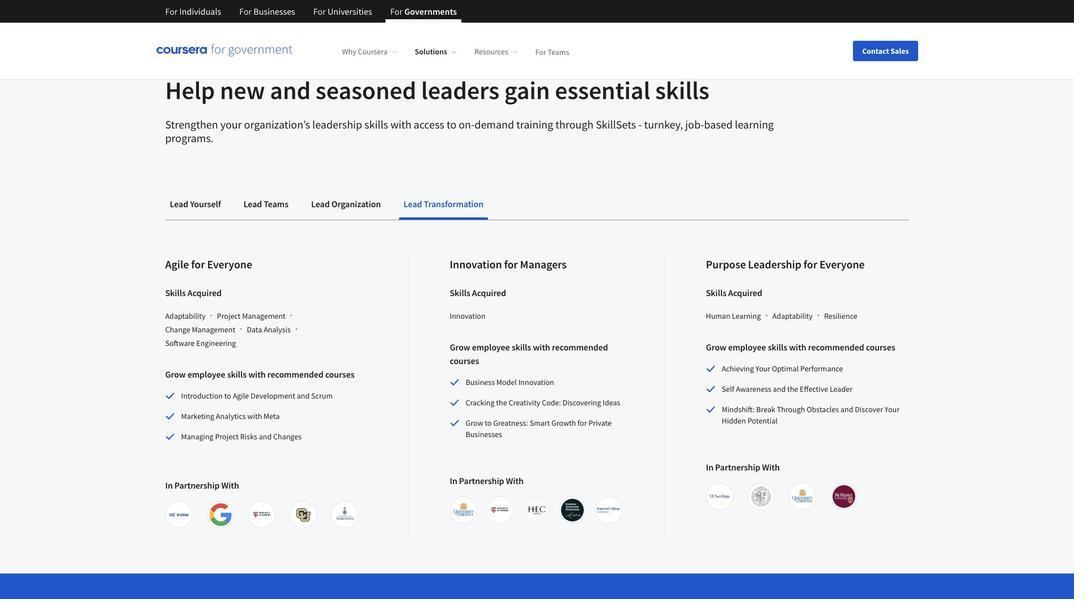 Task type: locate. For each thing, give the bounding box(es) containing it.
lead teams button
[[239, 190, 293, 218]]

the down model
[[496, 398, 507, 408]]

1 horizontal spatial with
[[506, 476, 524, 487]]

coursera for government image
[[156, 44, 292, 57]]

innovation for innovation for managers
[[450, 257, 502, 272]]

human
[[224, 48, 261, 62], [706, 311, 731, 321]]

0 vertical spatial to
[[447, 117, 457, 132]]

1 horizontal spatial teams
[[548, 47, 569, 57]]

courses
[[866, 342, 895, 353], [450, 355, 479, 367], [325, 369, 355, 380]]

lead inside button
[[170, 198, 188, 210]]

in
[[706, 462, 714, 473], [450, 476, 457, 487], [165, 480, 173, 492]]

grow down the software
[[165, 369, 186, 380]]

for left universities on the left top of the page
[[313, 6, 326, 17]]

mindshift:
[[722, 405, 755, 415]]

2 horizontal spatial acquired
[[728, 287, 763, 299]]

lead left 'transformation'
[[404, 198, 422, 210]]

teams for lead teams
[[264, 198, 289, 210]]

lead transformation tab panel
[[165, 221, 909, 538]]

1 vertical spatial your
[[885, 405, 900, 415]]

adaptability
[[165, 311, 205, 321], [773, 311, 813, 321]]

employee up achieving
[[728, 342, 766, 353]]

1 horizontal spatial in
[[450, 476, 457, 487]]

project inside project management change management
[[217, 311, 241, 321]]

innovation
[[450, 257, 502, 272], [450, 311, 486, 321], [519, 378, 554, 388]]

1 lead from the left
[[170, 198, 188, 210]]

to down cracking
[[485, 418, 492, 429]]

recommended up development
[[267, 369, 324, 380]]

why
[[342, 47, 356, 57]]

to up marketing analytics with meta
[[224, 391, 231, 401]]

on-
[[459, 117, 475, 132]]

skills acquired
[[165, 287, 222, 299], [450, 287, 506, 299], [706, 287, 763, 299]]

2 horizontal spatial with
[[762, 462, 780, 473]]

leadership
[[748, 257, 802, 272]]

for governments
[[390, 6, 457, 17]]

skills acquired down innovation for managers
[[450, 287, 506, 299]]

0 horizontal spatial employee
[[187, 369, 225, 380]]

for individuals
[[165, 6, 221, 17]]

skills for purpose leadership for everyone
[[706, 287, 727, 299]]

employee up business
[[472, 342, 510, 353]]

2 horizontal spatial to
[[485, 418, 492, 429]]

grow employee skills with recommended courses up optimal
[[706, 342, 895, 353]]

skills
[[263, 48, 296, 62], [165, 287, 186, 299], [450, 287, 470, 299], [706, 287, 727, 299]]

1 horizontal spatial image 198 image
[[791, 486, 814, 509]]

0 vertical spatial courses
[[866, 342, 895, 353]]

help new and seasoned leaders gain essential skills
[[165, 75, 710, 106]]

acquired for agile
[[188, 287, 222, 299]]

smart
[[530, 418, 550, 429]]

organization
[[332, 198, 381, 210]]

0 horizontal spatial everyone
[[207, 257, 252, 272]]

and left scrum
[[297, 391, 310, 401]]

0 vertical spatial teams
[[548, 47, 569, 57]]

meta
[[264, 412, 280, 422]]

2 horizontal spatial employee
[[728, 342, 766, 353]]

demand
[[475, 117, 514, 132]]

to inside strengthen your organization's leadership skills with access to on-demand training through skillsets - turnkey, job-based learning programs.
[[447, 117, 457, 132]]

businesses inside grow to greatness: smart growth for private businesses
[[466, 430, 502, 440]]

imperial college london image
[[597, 499, 620, 522]]

your
[[756, 364, 771, 374], [885, 405, 900, 415]]

image 220 image
[[488, 499, 511, 522], [251, 504, 273, 527]]

grow for purpose leadership for everyone
[[706, 342, 727, 353]]

lead inside button
[[311, 198, 330, 210]]

2 adaptability from the left
[[773, 311, 813, 321]]

0 horizontal spatial recommended
[[267, 369, 324, 380]]

project up data analysis software engineering
[[217, 311, 241, 321]]

lead for lead transformation
[[404, 198, 422, 210]]

for inside grow to greatness: smart growth for private businesses
[[578, 418, 587, 429]]

2 horizontal spatial skills acquired
[[706, 287, 763, 299]]

for teams link
[[535, 47, 569, 57]]

purpose leadership for everyone
[[706, 257, 865, 272]]

uc san diego image
[[708, 486, 731, 509]]

with for managers
[[506, 476, 524, 487]]

for
[[165, 6, 178, 17], [239, 6, 252, 17], [313, 6, 326, 17], [390, 6, 403, 17], [535, 47, 546, 57]]

in for purpose leadership for everyone
[[706, 462, 714, 473]]

human up new
[[224, 48, 261, 62]]

0 horizontal spatial to
[[224, 391, 231, 401]]

erasmus university rotterdam image
[[561, 499, 584, 522]]

contact sales
[[862, 46, 909, 56]]

2 horizontal spatial recommended
[[808, 342, 864, 353]]

0 horizontal spatial adaptability
[[165, 311, 205, 321]]

effective
[[800, 384, 828, 395]]

grow up achieving
[[706, 342, 727, 353]]

1 vertical spatial teams
[[264, 198, 289, 210]]

for up coursera for government image
[[239, 6, 252, 17]]

for
[[191, 257, 205, 272], [504, 257, 518, 272], [804, 257, 818, 272], [578, 418, 587, 429]]

grow up business
[[450, 342, 470, 353]]

skills acquired down agile for everyone
[[165, 287, 222, 299]]

lead yourself
[[170, 198, 221, 210]]

grow employee skills with recommended courses up introduction to agile development and scrum
[[165, 369, 355, 380]]

0 vertical spatial management
[[242, 311, 286, 321]]

grow down cracking
[[466, 418, 483, 429]]

1 vertical spatial management
[[192, 325, 235, 335]]

with inside grow employee skills with recommended courses
[[533, 342, 550, 353]]

0 horizontal spatial human
[[224, 48, 261, 62]]

3 skills acquired from the left
[[706, 287, 763, 299]]

grow for agile for everyone
[[165, 369, 186, 380]]

1 horizontal spatial acquired
[[472, 287, 506, 299]]

innovation for managers
[[450, 257, 567, 272]]

2 horizontal spatial grow employee skills with recommended courses
[[706, 342, 895, 353]]

banner navigation
[[156, 0, 466, 23]]

1 horizontal spatial recommended
[[552, 342, 608, 353]]

marketing analytics with meta
[[181, 412, 280, 422]]

grow
[[450, 342, 470, 353], [706, 342, 727, 353], [165, 369, 186, 380], [466, 418, 483, 429]]

project
[[217, 311, 241, 321], [215, 432, 239, 442]]

management up data
[[242, 311, 286, 321]]

1 horizontal spatial to
[[447, 117, 457, 132]]

1 vertical spatial courses
[[450, 355, 479, 367]]

3 lead from the left
[[311, 198, 330, 210]]

project down marketing analytics with meta
[[215, 432, 239, 442]]

your left optimal
[[756, 364, 771, 374]]

lead right the "yourself"
[[244, 198, 262, 210]]

skills up introduction to agile development and scrum
[[227, 369, 247, 380]]

1 horizontal spatial businesses
[[466, 430, 502, 440]]

skills acquired for innovation
[[450, 287, 506, 299]]

teams inside 'button'
[[264, 198, 289, 210]]

recommended up performance
[[808, 342, 864, 353]]

partnership for agile
[[175, 480, 220, 492]]

to inside grow to greatness: smart growth for private businesses
[[485, 418, 492, 429]]

courses for innovation for managers
[[450, 355, 479, 367]]

2 vertical spatial courses
[[325, 369, 355, 380]]

acquired down agile for everyone
[[188, 287, 222, 299]]

1 horizontal spatial in partnership with
[[450, 476, 524, 487]]

your inside mindshift: break through obstacles and discover your hidden potential
[[885, 405, 900, 415]]

image 220 image left hec paris logo
[[488, 499, 511, 522]]

1 horizontal spatial management
[[242, 311, 286, 321]]

2 horizontal spatial partnership
[[715, 462, 761, 473]]

acquired up "learning"
[[728, 287, 763, 299]]

adaptability up the change
[[165, 311, 205, 321]]

lead inside 'button'
[[244, 198, 262, 210]]

0 vertical spatial innovation
[[450, 257, 502, 272]]

your right discover on the right of the page
[[885, 405, 900, 415]]

acquired down innovation for managers
[[472, 287, 506, 299]]

lead left the "yourself"
[[170, 198, 188, 210]]

mindshift: break through obstacles and discover your hidden potential
[[722, 405, 900, 426]]

change
[[165, 325, 190, 335]]

1 horizontal spatial employee
[[472, 342, 510, 353]]

0 horizontal spatial in
[[165, 480, 173, 492]]

1 horizontal spatial skills acquired
[[450, 287, 506, 299]]

recommended
[[552, 342, 608, 353], [808, 342, 864, 353], [267, 369, 324, 380]]

0 horizontal spatial partnership
[[175, 480, 220, 492]]

with up optimal
[[789, 342, 807, 353]]

skills up business model innovation
[[512, 342, 531, 353]]

your
[[220, 117, 242, 132]]

0 horizontal spatial with
[[221, 480, 239, 492]]

1 vertical spatial project
[[215, 432, 239, 442]]

0 vertical spatial project
[[217, 311, 241, 321]]

leadership
[[312, 117, 362, 132]]

2 vertical spatial to
[[485, 418, 492, 429]]

with for purpose leadership for everyone
[[789, 342, 807, 353]]

2 horizontal spatial in partnership with
[[706, 462, 780, 473]]

0 vertical spatial businesses
[[254, 6, 295, 17]]

0 horizontal spatial in partnership with
[[165, 480, 239, 492]]

skills up the change
[[165, 287, 186, 299]]

employee up introduction
[[187, 369, 225, 380]]

everyone
[[207, 257, 252, 272], [820, 257, 865, 272]]

to
[[447, 117, 457, 132], [224, 391, 231, 401], [485, 418, 492, 429]]

gain
[[504, 75, 550, 106]]

grow employee skills with recommended courses for managers
[[450, 342, 608, 367]]

1 acquired from the left
[[188, 287, 222, 299]]

0 horizontal spatial courses
[[325, 369, 355, 380]]

to left the on-
[[447, 117, 457, 132]]

skills up achieving your optimal performance
[[768, 342, 788, 353]]

with up business model innovation
[[533, 342, 550, 353]]

2 lead from the left
[[244, 198, 262, 210]]

skills down seasoned
[[365, 117, 388, 132]]

2 everyone from the left
[[820, 257, 865, 272]]

managers
[[520, 257, 567, 272]]

1 skills acquired from the left
[[165, 287, 222, 299]]

lead
[[170, 198, 188, 210], [244, 198, 262, 210], [311, 198, 330, 210], [404, 198, 422, 210]]

businesses inside banner 'navigation'
[[254, 6, 295, 17]]

1 vertical spatial the
[[496, 398, 507, 408]]

seasoned
[[316, 75, 416, 106]]

teams
[[548, 47, 569, 57], [264, 198, 289, 210]]

resources
[[475, 47, 508, 57]]

adaptability right "learning"
[[773, 311, 813, 321]]

management up engineering
[[192, 325, 235, 335]]

recommended for managers
[[552, 342, 608, 353]]

to for grow to greatness: smart growth for private businesses
[[485, 418, 492, 429]]

grow employee skills with recommended courses up business model innovation
[[450, 342, 608, 367]]

1 horizontal spatial your
[[885, 405, 900, 415]]

with left access
[[391, 117, 412, 132]]

skills for innovation for managers
[[512, 342, 531, 353]]

2 skills acquired from the left
[[450, 287, 506, 299]]

1 vertical spatial human
[[706, 311, 731, 321]]

for left governments
[[390, 6, 403, 17]]

0 horizontal spatial teams
[[264, 198, 289, 210]]

skills down innovation for managers
[[450, 287, 470, 299]]

for left individuals
[[165, 6, 178, 17]]

leader
[[830, 384, 853, 395]]

1 everyone from the left
[[207, 257, 252, 272]]

optimal
[[772, 364, 799, 374]]

4 lead from the left
[[404, 198, 422, 210]]

skills down for businesses
[[263, 48, 296, 62]]

the
[[787, 384, 798, 395], [496, 398, 507, 408]]

0 horizontal spatial management
[[192, 325, 235, 335]]

skills up human learning
[[706, 287, 727, 299]]

creativity
[[509, 398, 540, 408]]

image 220 image left university of colorado boulder image
[[251, 504, 273, 527]]

skills acquired up human learning
[[706, 287, 763, 299]]

lead for lead yourself
[[170, 198, 188, 210]]

based
[[704, 117, 733, 132]]

0 horizontal spatial skills acquired
[[165, 287, 222, 299]]

0 horizontal spatial grow employee skills with recommended courses
[[165, 369, 355, 380]]

new
[[220, 75, 265, 106]]

1 horizontal spatial agile
[[233, 391, 249, 401]]

grow employee skills with recommended courses for for
[[706, 342, 895, 353]]

introduction
[[181, 391, 223, 401]]

self
[[722, 384, 735, 395]]

skills
[[655, 75, 710, 106], [365, 117, 388, 132], [512, 342, 531, 353], [768, 342, 788, 353], [227, 369, 247, 380]]

3 acquired from the left
[[728, 287, 763, 299]]

1 horizontal spatial courses
[[450, 355, 479, 367]]

human left "learning"
[[706, 311, 731, 321]]

lead inside button
[[404, 198, 422, 210]]

1 horizontal spatial everyone
[[820, 257, 865, 272]]

1 horizontal spatial partnership
[[459, 476, 504, 487]]

1 vertical spatial businesses
[[466, 430, 502, 440]]

2 acquired from the left
[[472, 287, 506, 299]]

0 horizontal spatial acquired
[[188, 287, 222, 299]]

image 198 image
[[791, 486, 814, 509], [452, 499, 475, 522]]

the up through
[[787, 384, 798, 395]]

model
[[497, 378, 517, 388]]

in partnership with
[[706, 462, 780, 473], [450, 476, 524, 487], [165, 480, 239, 492]]

2 horizontal spatial courses
[[866, 342, 895, 353]]

partnership
[[715, 462, 761, 473], [459, 476, 504, 487], [175, 480, 220, 492]]

with up introduction to agile development and scrum
[[248, 369, 266, 380]]

management
[[242, 311, 286, 321], [192, 325, 235, 335]]

0 horizontal spatial businesses
[[254, 6, 295, 17]]

0 vertical spatial agile
[[165, 257, 189, 272]]

strengthen
[[165, 117, 218, 132]]

1 vertical spatial to
[[224, 391, 231, 401]]

1 horizontal spatial adaptability
[[773, 311, 813, 321]]

lead left organization
[[311, 198, 330, 210]]

1 horizontal spatial human
[[706, 311, 731, 321]]

strengthen your organization's leadership skills with access to on-demand training through skillsets - turnkey, job-based learning programs.
[[165, 117, 774, 145]]

courses for purpose leadership for everyone
[[866, 342, 895, 353]]

and
[[270, 75, 311, 106], [773, 384, 786, 395], [297, 391, 310, 401], [841, 405, 854, 415], [259, 432, 272, 442]]

for for universities
[[313, 6, 326, 17]]

engineering
[[196, 338, 236, 349]]

recommended up discovering
[[552, 342, 608, 353]]

recommended for everyone
[[267, 369, 324, 380]]

and down leader
[[841, 405, 854, 415]]

why coursera
[[342, 47, 388, 57]]

to for introduction to agile development and scrum
[[224, 391, 231, 401]]

0 vertical spatial your
[[756, 364, 771, 374]]

why coursera link
[[342, 47, 397, 57]]

1 vertical spatial innovation
[[450, 311, 486, 321]]

0 vertical spatial the
[[787, 384, 798, 395]]

university of toronto image
[[334, 504, 356, 527]]

1 horizontal spatial grow employee skills with recommended courses
[[450, 342, 608, 367]]

0 vertical spatial human
[[224, 48, 261, 62]]

turnkey,
[[644, 117, 683, 132]]

2 horizontal spatial in
[[706, 462, 714, 473]]

employee inside grow employee skills with recommended courses
[[472, 342, 510, 353]]



Task type: vqa. For each thing, say whether or not it's contained in the screenshot.
right the Your
yes



Task type: describe. For each thing, give the bounding box(es) containing it.
for universities
[[313, 6, 372, 17]]

0 horizontal spatial your
[[756, 364, 771, 374]]

through
[[777, 405, 805, 415]]

lead transformation
[[404, 198, 484, 210]]

1 horizontal spatial the
[[787, 384, 798, 395]]

leaders
[[421, 75, 500, 106]]

employee for purpose
[[728, 342, 766, 353]]

ideas
[[603, 398, 621, 408]]

code:
[[542, 398, 561, 408]]

in-
[[165, 48, 179, 62]]

private
[[589, 418, 612, 429]]

sales
[[891, 46, 909, 56]]

transformation
[[424, 198, 484, 210]]

hec paris logo image
[[525, 499, 547, 522]]

analytics
[[216, 412, 246, 422]]

skills acquired for purpose
[[706, 287, 763, 299]]

scrum
[[311, 391, 333, 401]]

risks
[[240, 432, 257, 442]]

greatness:
[[493, 418, 528, 429]]

performance
[[801, 364, 843, 374]]

learning
[[735, 117, 774, 132]]

lead for lead teams
[[244, 198, 262, 210]]

achieving
[[722, 364, 754, 374]]

in for agile for everyone
[[165, 480, 173, 492]]

skills for purpose leadership for everyone
[[768, 342, 788, 353]]

growth
[[552, 418, 576, 429]]

for up gain
[[535, 47, 546, 57]]

skills for agile for everyone
[[227, 369, 247, 380]]

universities
[[328, 6, 372, 17]]

skills up job-
[[655, 75, 710, 106]]

university of california irvine course logo image
[[168, 504, 190, 527]]

lead transformation button
[[399, 190, 488, 218]]

innovation for innovation
[[450, 311, 486, 321]]

with for innovation for managers
[[533, 342, 550, 353]]

for businesses
[[239, 6, 295, 17]]

business model innovation
[[466, 378, 554, 388]]

learning
[[732, 311, 761, 321]]

solutions link
[[415, 47, 456, 57]]

for teams
[[535, 47, 569, 57]]

contact sales button
[[853, 41, 918, 61]]

grow inside grow to greatness: smart growth for private businesses
[[466, 418, 483, 429]]

introduction to agile development and scrum
[[181, 391, 333, 401]]

managing project risks and changes
[[181, 432, 302, 442]]

demand
[[179, 48, 222, 62]]

in partnership with for agile
[[165, 480, 239, 492]]

skills for agile for everyone
[[165, 287, 186, 299]]

acquired for purpose
[[728, 287, 763, 299]]

0 horizontal spatial image 220 image
[[251, 504, 273, 527]]

development
[[251, 391, 295, 401]]

lead organization button
[[307, 190, 386, 218]]

software
[[165, 338, 195, 349]]

skillsets
[[596, 117, 636, 132]]

awareness
[[736, 384, 772, 395]]

in-demand human skills
[[165, 48, 296, 62]]

and inside mindshift: break through obstacles and discover your hidden potential
[[841, 405, 854, 415]]

obstacles
[[807, 405, 839, 415]]

1 horizontal spatial image 220 image
[[488, 499, 511, 522]]

2 vertical spatial innovation
[[519, 378, 554, 388]]

and right risks
[[259, 432, 272, 442]]

resilience
[[824, 311, 858, 321]]

in partnership with for innovation
[[450, 476, 524, 487]]

recommended for for
[[808, 342, 864, 353]]

-
[[638, 117, 642, 132]]

0 horizontal spatial agile
[[165, 257, 189, 272]]

for for businesses
[[239, 6, 252, 17]]

marketing
[[181, 412, 214, 422]]

1 vertical spatial agile
[[233, 391, 249, 401]]

0 horizontal spatial image 198 image
[[452, 499, 475, 522]]

through
[[556, 117, 594, 132]]

essential
[[555, 75, 650, 106]]

for for individuals
[[165, 6, 178, 17]]

university of geneva image
[[750, 486, 773, 509]]

access
[[414, 117, 444, 132]]

business
[[466, 378, 495, 388]]

lead organization
[[311, 198, 381, 210]]

cracking the creativity code: discovering ideas
[[466, 398, 621, 408]]

analysis
[[264, 325, 291, 335]]

cracking
[[466, 398, 495, 408]]

purpose
[[706, 257, 746, 272]]

project management change management
[[165, 311, 286, 335]]

with for agile for everyone
[[248, 369, 266, 380]]

human inside lead transformation tab panel
[[706, 311, 731, 321]]

partnership for innovation
[[459, 476, 504, 487]]

employee for agile
[[187, 369, 225, 380]]

with for for
[[762, 462, 780, 473]]

solutions
[[415, 47, 447, 57]]

teams for for teams
[[548, 47, 569, 57]]

grow for innovation for managers
[[450, 342, 470, 353]]

lead yourself button
[[165, 190, 225, 218]]

with inside strengthen your organization's leadership skills with access to on-demand training through skillsets - turnkey, job-based learning programs.
[[391, 117, 412, 132]]

resources link
[[475, 47, 517, 57]]

in for innovation for managers
[[450, 476, 457, 487]]

skills acquired for agile
[[165, 287, 222, 299]]

grow to greatness: smart growth for private businesses
[[466, 418, 612, 440]]

skills inside strengthen your organization's leadership skills with access to on-demand training through skillsets - turnkey, job-based learning programs.
[[365, 117, 388, 132]]

organization's
[[244, 117, 310, 132]]

lead for lead organization
[[311, 198, 330, 210]]

job-
[[686, 117, 704, 132]]

for for governments
[[390, 6, 403, 17]]

achieving your optimal performance
[[722, 364, 843, 374]]

potential
[[748, 416, 778, 426]]

courses for agile for everyone
[[325, 369, 355, 380]]

with for everyone
[[221, 480, 239, 492]]

coursera
[[358, 47, 388, 57]]

self awareness and the effective leader
[[722, 384, 853, 395]]

yourself
[[190, 198, 221, 210]]

1 adaptability from the left
[[165, 311, 205, 321]]

and up organization's
[[270, 75, 311, 106]]

with left 'meta'
[[247, 412, 262, 422]]

acquired for innovation
[[472, 287, 506, 299]]

0 horizontal spatial the
[[496, 398, 507, 408]]

google leader logo image
[[209, 504, 232, 527]]

training
[[516, 117, 553, 132]]

skills for innovation for managers
[[450, 287, 470, 299]]

lead teams
[[244, 198, 289, 210]]

discover
[[855, 405, 883, 415]]

data
[[247, 325, 262, 335]]

discovering
[[563, 398, 601, 408]]

governments
[[405, 6, 457, 17]]

grow employee skills with recommended courses for everyone
[[165, 369, 355, 380]]

programs.
[[165, 131, 214, 145]]

content tabs tab list
[[165, 190, 909, 220]]

individuals
[[179, 6, 221, 17]]

partnership for purpose
[[715, 462, 761, 473]]

employee for innovation
[[472, 342, 510, 353]]

university of colorado boulder image
[[292, 504, 315, 527]]

and down achieving your optimal performance
[[773, 384, 786, 395]]

help
[[165, 75, 215, 106]]

mcmaster university image
[[833, 486, 856, 509]]

human learning
[[706, 311, 761, 321]]

contact
[[862, 46, 889, 56]]

changes
[[273, 432, 302, 442]]

agile for everyone
[[165, 257, 252, 272]]

in partnership with for purpose
[[706, 462, 780, 473]]



